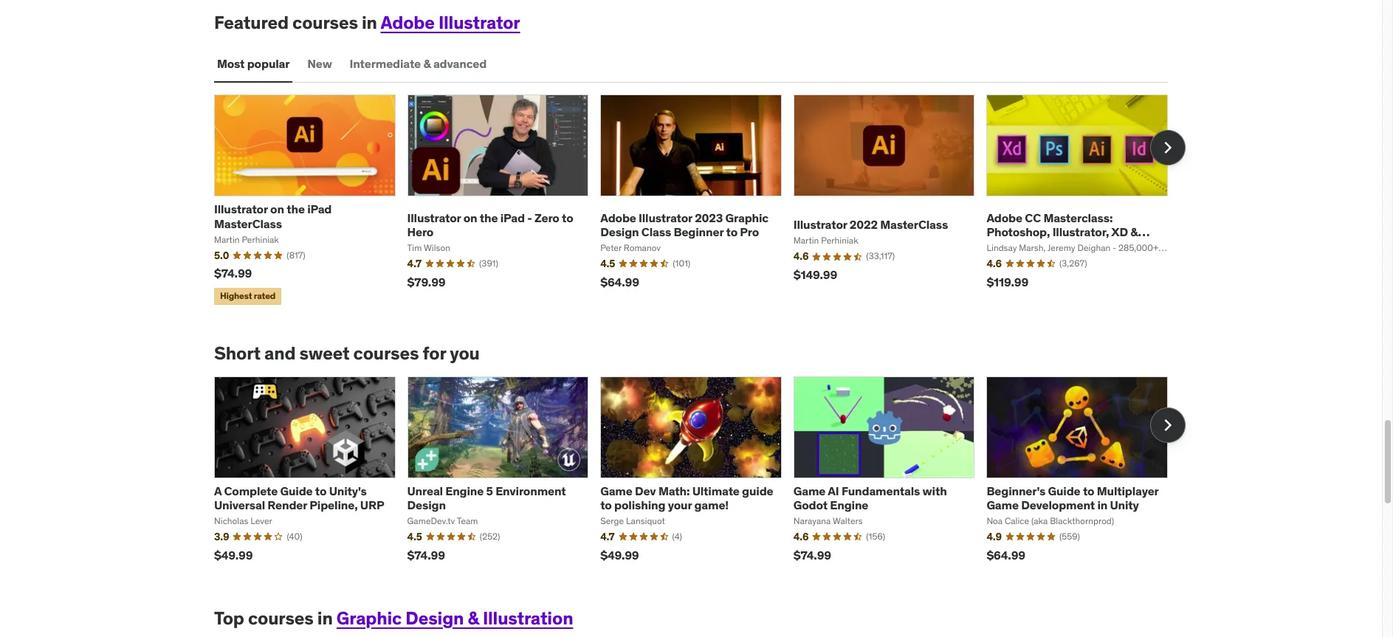 Task type: vqa. For each thing, say whether or not it's contained in the screenshot.
Flutter Flutter
no



Task type: describe. For each thing, give the bounding box(es) containing it.
a complete guide to unity's universal render pipeline, urp link
[[214, 484, 385, 513]]

short and sweet courses for you
[[214, 342, 480, 365]]

& inside adobe cc masterclass: photoshop, illustrator, xd & indesign
[[1131, 224, 1139, 239]]

illustrator for illustrator on the ipad masterclass
[[214, 202, 268, 217]]

2022
[[850, 217, 878, 232]]

in inside beginner's guide to multiplayer game development in unity
[[1098, 498, 1108, 513]]

adobe illustrator link
[[381, 11, 521, 34]]

& inside button
[[424, 56, 431, 71]]

1 horizontal spatial masterclass
[[881, 217, 949, 232]]

illustrator 2022 masterclass
[[794, 217, 949, 232]]

beginner's
[[987, 484, 1046, 498]]

illustrator on the ipad masterclass link
[[214, 202, 332, 231]]

new
[[308, 56, 332, 71]]

multiplayer
[[1098, 484, 1159, 498]]

carousel element containing a complete guide to unity's universal render pipeline, urp
[[214, 376, 1186, 573]]

adobe for adobe cc masterclass: photoshop, illustrator, xd & indesign
[[987, 210, 1023, 225]]

adobe cc masterclass: photoshop, illustrator, xd & indesign link
[[987, 210, 1151, 253]]

ipad for masterclass
[[307, 202, 332, 217]]

render
[[268, 498, 307, 513]]

design for class
[[601, 224, 639, 239]]

illustrator on the ipad masterclass
[[214, 202, 332, 231]]

to inside "a complete guide to unity's universal render pipeline, urp"
[[315, 484, 327, 498]]

a
[[214, 484, 222, 498]]

5
[[487, 484, 493, 498]]

new button
[[305, 46, 335, 81]]

game ai fundamentals with godot engine
[[794, 484, 948, 513]]

development
[[1022, 498, 1096, 513]]

masterclass inside 'illustrator on the ipad masterclass'
[[214, 216, 282, 231]]

-
[[528, 210, 532, 225]]

class
[[642, 224, 672, 239]]

illustration
[[483, 607, 574, 630]]

on for masterclass
[[270, 202, 284, 217]]

masterclass:
[[1044, 210, 1113, 225]]

unreal
[[407, 484, 443, 498]]

next image for adobe cc masterclass: photoshop, illustrator, xd & indesign
[[1157, 136, 1180, 160]]

the for -
[[480, 210, 498, 225]]

game inside beginner's guide to multiplayer game development in unity
[[987, 498, 1019, 513]]

game for engine
[[794, 484, 826, 498]]

godot
[[794, 498, 828, 513]]

featured
[[214, 11, 289, 34]]

and
[[265, 342, 296, 365]]

adobe illustrator 2023 graphic design class beginner to pro link
[[601, 210, 769, 239]]

engine inside unreal engine 5 environment design
[[446, 484, 484, 498]]

ipad for -
[[501, 210, 525, 225]]

illustrator 2022 masterclass link
[[794, 217, 949, 232]]

fundamentals
[[842, 484, 921, 498]]

pro
[[740, 224, 760, 239]]

adobe illustrator 2023 graphic design class beginner to pro
[[601, 210, 769, 239]]

game ai fundamentals with godot engine link
[[794, 484, 948, 513]]

top
[[214, 607, 244, 630]]

2023
[[695, 210, 723, 225]]

hero
[[407, 224, 434, 239]]

to inside beginner's guide to multiplayer game development in unity
[[1084, 484, 1095, 498]]

in for graphic design & illustration
[[318, 607, 333, 630]]

game for to
[[601, 484, 633, 498]]

illustrator on the ipad - zero to hero
[[407, 210, 574, 239]]

graphic for in
[[337, 607, 402, 630]]

adobe for adobe illustrator 2023 graphic design class beginner to pro
[[601, 210, 637, 225]]

ultimate
[[693, 484, 740, 498]]

short
[[214, 342, 261, 365]]

unity
[[1111, 498, 1140, 513]]

on for -
[[464, 210, 478, 225]]

illustrator on the ipad - zero to hero link
[[407, 210, 574, 239]]

illustrator,
[[1053, 224, 1110, 239]]

sweet
[[300, 342, 350, 365]]

photoshop,
[[987, 224, 1051, 239]]



Task type: locate. For each thing, give the bounding box(es) containing it.
adobe inside adobe cc masterclass: photoshop, illustrator, xd & indesign
[[987, 210, 1023, 225]]

1 carousel element from the top
[[214, 95, 1186, 308]]

1 horizontal spatial guide
[[1049, 484, 1081, 498]]

polishing
[[615, 498, 666, 513]]

carousel element containing illustrator on the ipad masterclass
[[214, 95, 1186, 308]]

0 horizontal spatial in
[[318, 607, 333, 630]]

graphic
[[726, 210, 769, 225], [337, 607, 402, 630]]

engine right godot
[[831, 498, 869, 513]]

the inside illustrator on the ipad - zero to hero
[[480, 210, 498, 225]]

0 vertical spatial design
[[601, 224, 639, 239]]

1 guide from the left
[[280, 484, 313, 498]]

engine inside game ai fundamentals with godot engine
[[831, 498, 869, 513]]

guide
[[743, 484, 774, 498]]

dev
[[635, 484, 656, 498]]

1 horizontal spatial ipad
[[501, 210, 525, 225]]

1 horizontal spatial game
[[794, 484, 826, 498]]

& left advanced
[[424, 56, 431, 71]]

guide right complete
[[280, 484, 313, 498]]

to inside illustrator on the ipad - zero to hero
[[562, 210, 574, 225]]

1 horizontal spatial &
[[468, 607, 479, 630]]

next image for beginner's guide to multiplayer game development in unity
[[1157, 414, 1180, 437]]

0 horizontal spatial guide
[[280, 484, 313, 498]]

2 horizontal spatial game
[[987, 498, 1019, 513]]

xd
[[1112, 224, 1129, 239]]

illustrator inside 'illustrator on the ipad masterclass'
[[214, 202, 268, 217]]

adobe left cc
[[987, 210, 1023, 225]]

& left illustration
[[468, 607, 479, 630]]

indesign
[[987, 239, 1036, 253]]

on
[[270, 202, 284, 217], [464, 210, 478, 225]]

illustrator for illustrator on the ipad - zero to hero
[[407, 210, 461, 225]]

on inside 'illustrator on the ipad masterclass'
[[270, 202, 284, 217]]

1 vertical spatial &
[[1131, 224, 1139, 239]]

adobe up the intermediate & advanced
[[381, 11, 435, 34]]

1 horizontal spatial in
[[362, 11, 377, 34]]

2 horizontal spatial in
[[1098, 498, 1108, 513]]

graphic for 2023
[[726, 210, 769, 225]]

zero
[[535, 210, 560, 225]]

guide right beginner's
[[1049, 484, 1081, 498]]

the
[[287, 202, 305, 217], [480, 210, 498, 225]]

2 vertical spatial in
[[318, 607, 333, 630]]

advanced
[[434, 56, 487, 71]]

adobe cc masterclass: photoshop, illustrator, xd & indesign
[[987, 210, 1139, 253]]

math:
[[659, 484, 690, 498]]

cc
[[1026, 210, 1042, 225]]

2 horizontal spatial adobe
[[987, 210, 1023, 225]]

unreal engine 5 environment design link
[[407, 484, 566, 513]]

beginner's guide to multiplayer game development in unity link
[[987, 484, 1159, 513]]

1 horizontal spatial on
[[464, 210, 478, 225]]

guide inside beginner's guide to multiplayer game development in unity
[[1049, 484, 1081, 498]]

to inside game dev math: ultimate guide to polishing your game!
[[601, 498, 612, 513]]

to left pro
[[727, 224, 738, 239]]

in
[[362, 11, 377, 34], [1098, 498, 1108, 513], [318, 607, 333, 630]]

in for adobe illustrator
[[362, 11, 377, 34]]

complete
[[224, 484, 278, 498]]

to
[[562, 210, 574, 225], [727, 224, 738, 239], [315, 484, 327, 498], [1084, 484, 1095, 498], [601, 498, 612, 513]]

pipeline,
[[310, 498, 358, 513]]

on inside illustrator on the ipad - zero to hero
[[464, 210, 478, 225]]

1 vertical spatial design
[[407, 498, 446, 513]]

graphic design & illustration link
[[337, 607, 574, 630]]

game dev math: ultimate guide to polishing your game!
[[601, 484, 774, 513]]

intermediate & advanced
[[350, 56, 487, 71]]

2 vertical spatial design
[[406, 607, 464, 630]]

game left dev
[[601, 484, 633, 498]]

courses left for
[[354, 342, 419, 365]]

carousel element
[[214, 95, 1186, 308], [214, 376, 1186, 573]]

to left polishing
[[601, 498, 612, 513]]

masterclass
[[214, 216, 282, 231], [881, 217, 949, 232]]

to right zero
[[562, 210, 574, 225]]

game left development
[[987, 498, 1019, 513]]

most popular button
[[214, 46, 293, 81]]

universal
[[214, 498, 265, 513]]

0 horizontal spatial the
[[287, 202, 305, 217]]

0 horizontal spatial adobe
[[381, 11, 435, 34]]

guide
[[280, 484, 313, 498], [1049, 484, 1081, 498]]

to inside adobe illustrator 2023 graphic design class beginner to pro
[[727, 224, 738, 239]]

1 next image from the top
[[1157, 136, 1180, 160]]

next image
[[1157, 136, 1180, 160], [1157, 414, 1180, 437]]

to left unity
[[1084, 484, 1095, 498]]

ipad inside illustrator on the ipad - zero to hero
[[501, 210, 525, 225]]

adobe left class
[[601, 210, 637, 225]]

0 vertical spatial in
[[362, 11, 377, 34]]

most popular
[[217, 56, 290, 71]]

intermediate
[[350, 56, 421, 71]]

design
[[601, 224, 639, 239], [407, 498, 446, 513], [406, 607, 464, 630]]

0 horizontal spatial graphic
[[337, 607, 402, 630]]

adobe inside adobe illustrator 2023 graphic design class beginner to pro
[[601, 210, 637, 225]]

the for masterclass
[[287, 202, 305, 217]]

illustrator inside adobe illustrator 2023 graphic design class beginner to pro
[[639, 210, 693, 225]]

top courses in graphic design & illustration
[[214, 607, 574, 630]]

illustrator inside illustrator on the ipad - zero to hero
[[407, 210, 461, 225]]

&
[[424, 56, 431, 71], [1131, 224, 1139, 239], [468, 607, 479, 630]]

design for &
[[406, 607, 464, 630]]

urp
[[360, 498, 385, 513]]

courses up new
[[293, 11, 358, 34]]

2 guide from the left
[[1049, 484, 1081, 498]]

featured courses in adobe illustrator
[[214, 11, 521, 34]]

0 vertical spatial carousel element
[[214, 95, 1186, 308]]

1 vertical spatial carousel element
[[214, 376, 1186, 573]]

2 vertical spatial courses
[[248, 607, 314, 630]]

design inside unreal engine 5 environment design
[[407, 498, 446, 513]]

your
[[668, 498, 692, 513]]

design inside adobe illustrator 2023 graphic design class beginner to pro
[[601, 224, 639, 239]]

0 vertical spatial next image
[[1157, 136, 1180, 160]]

1 horizontal spatial graphic
[[726, 210, 769, 225]]

the inside 'illustrator on the ipad masterclass'
[[287, 202, 305, 217]]

2 horizontal spatial &
[[1131, 224, 1139, 239]]

2 carousel element from the top
[[214, 376, 1186, 573]]

a complete guide to unity's universal render pipeline, urp
[[214, 484, 385, 513]]

engine
[[446, 484, 484, 498], [831, 498, 869, 513]]

courses for adobe
[[293, 11, 358, 34]]

0 horizontal spatial masterclass
[[214, 216, 282, 231]]

guide inside "a complete guide to unity's universal render pipeline, urp"
[[280, 484, 313, 498]]

0 vertical spatial courses
[[293, 11, 358, 34]]

environment
[[496, 484, 566, 498]]

with
[[923, 484, 948, 498]]

& right xd
[[1131, 224, 1139, 239]]

beginner
[[674, 224, 724, 239]]

beginner's guide to multiplayer game development in unity
[[987, 484, 1159, 513]]

game inside game ai fundamentals with godot engine
[[794, 484, 826, 498]]

0 horizontal spatial on
[[270, 202, 284, 217]]

1 vertical spatial courses
[[354, 342, 419, 365]]

popular
[[247, 56, 290, 71]]

courses
[[293, 11, 358, 34], [354, 342, 419, 365], [248, 607, 314, 630]]

1 vertical spatial in
[[1098, 498, 1108, 513]]

courses right top
[[248, 607, 314, 630]]

1 horizontal spatial the
[[480, 210, 498, 225]]

0 horizontal spatial game
[[601, 484, 633, 498]]

engine left 5
[[446, 484, 484, 498]]

illustrator
[[439, 11, 521, 34], [214, 202, 268, 217], [407, 210, 461, 225], [639, 210, 693, 225], [794, 217, 848, 232]]

game
[[601, 484, 633, 498], [794, 484, 826, 498], [987, 498, 1019, 513]]

most
[[217, 56, 245, 71]]

game!
[[695, 498, 729, 513]]

0 horizontal spatial engine
[[446, 484, 484, 498]]

2 next image from the top
[[1157, 414, 1180, 437]]

unreal engine 5 environment design
[[407, 484, 566, 513]]

ipad inside 'illustrator on the ipad masterclass'
[[307, 202, 332, 217]]

1 horizontal spatial engine
[[831, 498, 869, 513]]

intermediate & advanced button
[[347, 46, 490, 81]]

game dev math: ultimate guide to polishing your game! link
[[601, 484, 774, 513]]

1 horizontal spatial adobe
[[601, 210, 637, 225]]

game left 'ai' at the bottom right of the page
[[794, 484, 826, 498]]

for
[[423, 342, 446, 365]]

1 vertical spatial graphic
[[337, 607, 402, 630]]

0 vertical spatial graphic
[[726, 210, 769, 225]]

courses for graphic
[[248, 607, 314, 630]]

graphic inside adobe illustrator 2023 graphic design class beginner to pro
[[726, 210, 769, 225]]

1 vertical spatial next image
[[1157, 414, 1180, 437]]

ai
[[828, 484, 840, 498]]

unity's
[[329, 484, 367, 498]]

you
[[450, 342, 480, 365]]

adobe
[[381, 11, 435, 34], [601, 210, 637, 225], [987, 210, 1023, 225]]

0 horizontal spatial &
[[424, 56, 431, 71]]

0 horizontal spatial ipad
[[307, 202, 332, 217]]

0 vertical spatial &
[[424, 56, 431, 71]]

to left unity's at left
[[315, 484, 327, 498]]

illustrator for illustrator 2022 masterclass
[[794, 217, 848, 232]]

2 vertical spatial &
[[468, 607, 479, 630]]

game inside game dev math: ultimate guide to polishing your game!
[[601, 484, 633, 498]]

ipad
[[307, 202, 332, 217], [501, 210, 525, 225]]



